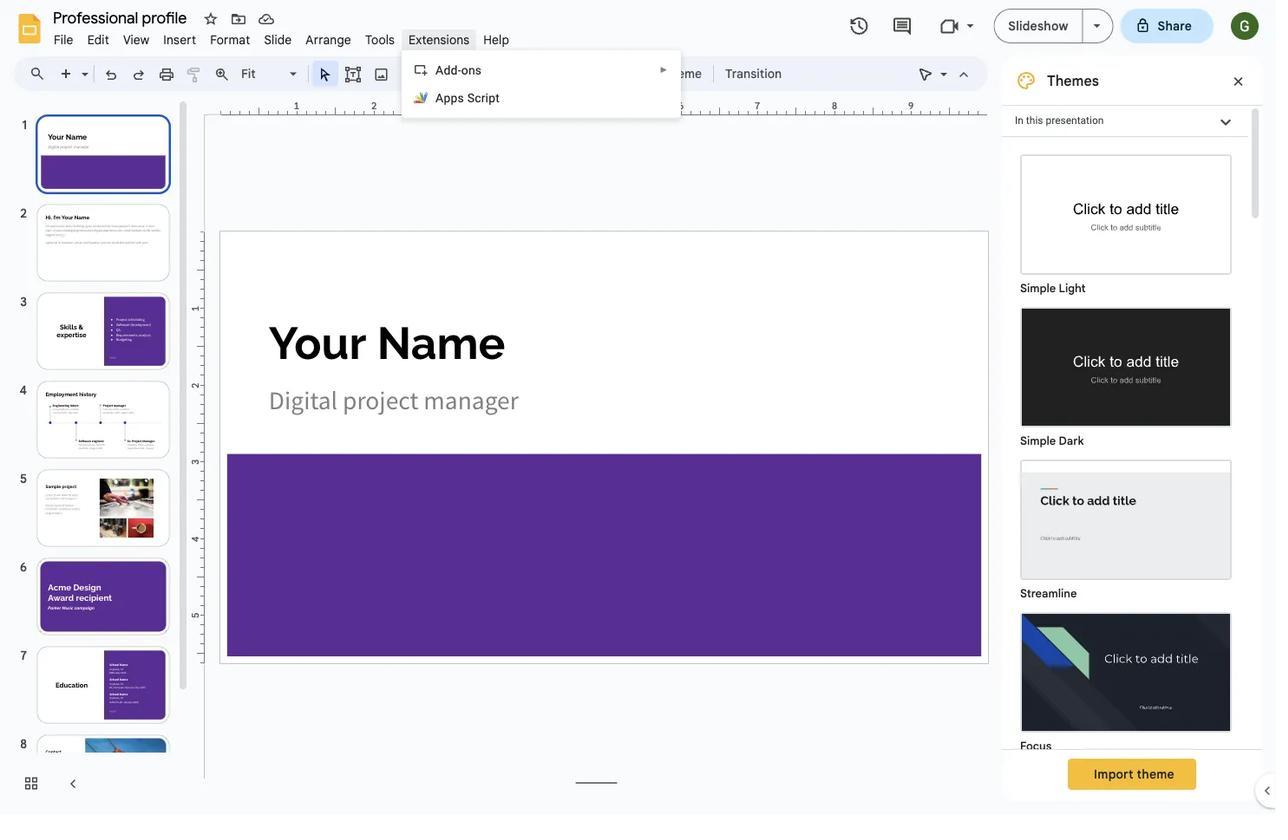 Task type: vqa. For each thing, say whether or not it's contained in the screenshot.
Untitled presentation
no



Task type: describe. For each thing, give the bounding box(es) containing it.
arrange menu item
[[299, 30, 358, 50]]

file
[[54, 32, 73, 47]]

Simple Light radio
[[1012, 146, 1241, 816]]

insert menu item
[[156, 30, 203, 50]]

live pointer settings image
[[936, 62, 948, 69]]

apps script e element
[[436, 91, 505, 105]]

insert image image
[[372, 62, 392, 86]]

themes section
[[1002, 56, 1263, 816]]

import
[[1094, 767, 1134, 782]]

arrange
[[306, 32, 351, 47]]

file menu item
[[47, 30, 80, 50]]

Streamline radio
[[1012, 451, 1241, 604]]

focus
[[1021, 740, 1052, 754]]

Rename text field
[[47, 7, 197, 28]]

Menus field
[[22, 62, 60, 86]]

this
[[1027, 115, 1044, 127]]

help menu item
[[477, 30, 516, 50]]

tools menu item
[[358, 30, 402, 50]]

extensions menu item
[[402, 30, 477, 50]]

navigation inside themes application
[[0, 98, 191, 816]]

simple for simple light
[[1021, 282, 1056, 296]]

theme
[[663, 66, 702, 81]]

view menu item
[[116, 30, 156, 50]]

slideshow button
[[994, 9, 1084, 43]]

presentation options image
[[1094, 24, 1101, 28]]

►
[[660, 65, 668, 75]]

transition button
[[718, 61, 790, 87]]

themes application
[[0, 0, 1277, 816]]

apps script
[[436, 91, 500, 105]]

ons
[[461, 63, 482, 77]]

help
[[484, 32, 510, 47]]

themes
[[1048, 72, 1099, 89]]

in this presentation tab
[[1002, 105, 1249, 137]]

slide
[[264, 32, 292, 47]]

dd-
[[444, 63, 461, 77]]

edit menu item
[[80, 30, 116, 50]]

streamline
[[1021, 587, 1077, 601]]

Zoom field
[[236, 62, 305, 87]]

in
[[1015, 115, 1024, 127]]

dark
[[1059, 434, 1084, 448]]

Simple Dark radio
[[1012, 299, 1241, 451]]



Task type: locate. For each thing, give the bounding box(es) containing it.
slide menu item
[[257, 30, 299, 50]]

menu bar
[[47, 23, 516, 51]]

a
[[436, 63, 444, 77]]

slideshow
[[1009, 18, 1069, 33]]

light
[[1059, 282, 1086, 296]]

import theme
[[1094, 767, 1175, 782]]

option group containing simple light
[[1002, 137, 1249, 816]]

Focus radio
[[1012, 604, 1241, 757]]

import theme button
[[1068, 759, 1197, 791]]

mode and view toolbar
[[912, 56, 978, 91]]

menu
[[402, 50, 681, 118]]

tools
[[365, 32, 395, 47]]

option group
[[1002, 137, 1249, 816]]

simple
[[1021, 282, 1056, 296], [1021, 434, 1056, 448]]

script
[[467, 91, 500, 105]]

new slide with layout image
[[77, 62, 89, 69]]

theme
[[1137, 767, 1175, 782]]

1 vertical spatial simple
[[1021, 434, 1056, 448]]

simple dark
[[1021, 434, 1084, 448]]

option group inside themes section
[[1002, 137, 1249, 816]]

simple for simple dark
[[1021, 434, 1056, 448]]

menu containing a
[[402, 50, 681, 118]]

shape image
[[401, 62, 421, 86]]

view
[[123, 32, 150, 47]]

1 simple from the top
[[1021, 282, 1056, 296]]

format menu item
[[203, 30, 257, 50]]

format
[[210, 32, 250, 47]]

simple light
[[1021, 282, 1086, 296]]

insert
[[163, 32, 196, 47]]

add-ons a element
[[436, 63, 487, 77]]

apps
[[436, 91, 464, 105]]

menu bar inside menu bar banner
[[47, 23, 516, 51]]

transition
[[726, 66, 782, 81]]

simple left dark at right
[[1021, 434, 1056, 448]]

theme button
[[655, 61, 710, 87]]

0 vertical spatial simple
[[1021, 282, 1056, 296]]

simple left light
[[1021, 282, 1056, 296]]

main toolbar
[[51, 61, 791, 87]]

2 simple from the top
[[1021, 434, 1056, 448]]

edit
[[87, 32, 109, 47]]

Zoom text field
[[239, 62, 287, 86]]

menu bar banner
[[0, 0, 1277, 816]]

share
[[1158, 18, 1192, 33]]

share button
[[1121, 9, 1214, 43]]

menu inside themes application
[[402, 50, 681, 118]]

menu bar containing file
[[47, 23, 516, 51]]

extensions
[[409, 32, 470, 47]]

in this presentation
[[1015, 115, 1104, 127]]

navigation
[[0, 98, 191, 816]]

presentation
[[1046, 115, 1104, 127]]

Star checkbox
[[199, 7, 223, 31]]

a dd-ons
[[436, 63, 482, 77]]



